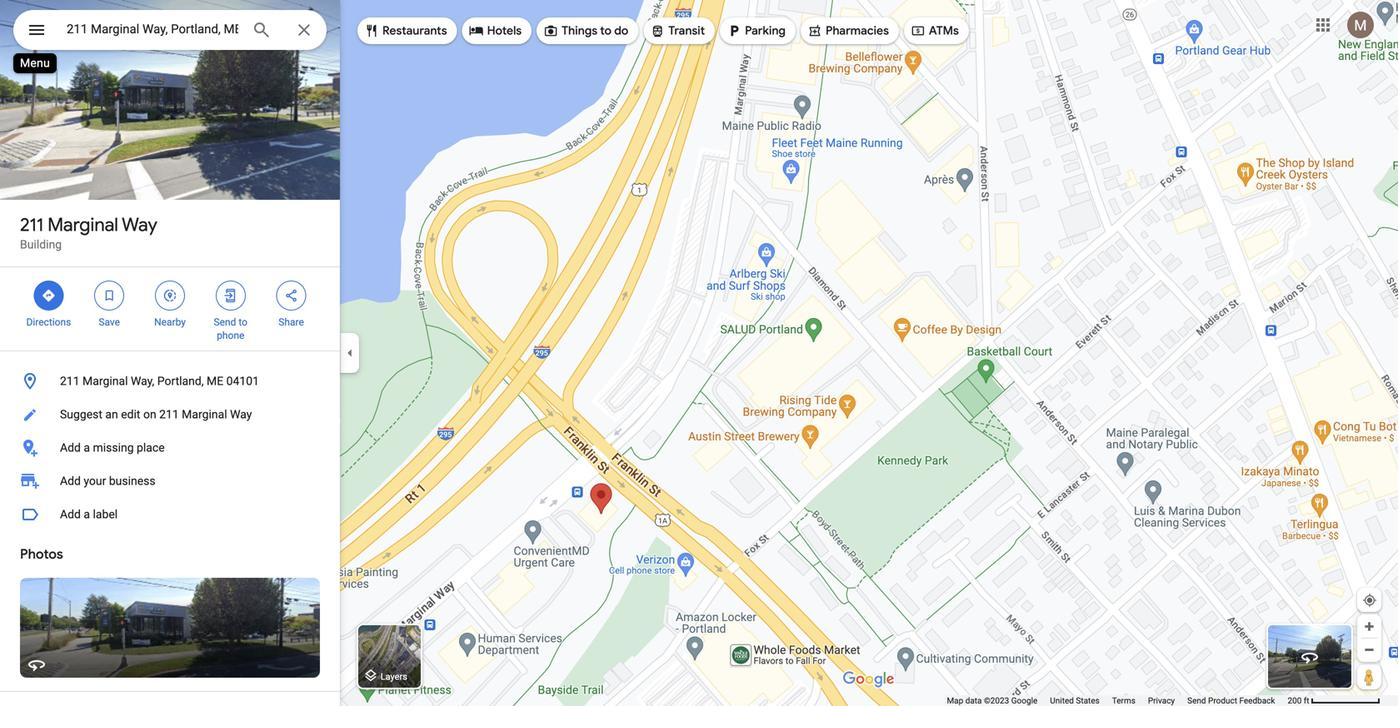 Task type: locate. For each thing, give the bounding box(es) containing it.
0 vertical spatial to
[[600, 23, 612, 38]]

3 add from the top
[[60, 508, 81, 522]]

1 horizontal spatial 211
[[60, 375, 80, 388]]


[[911, 22, 926, 40]]


[[41, 287, 56, 305]]

211 inside 211 marginal way building
[[20, 213, 43, 237]]

0 vertical spatial 211
[[20, 213, 43, 237]]

1 horizontal spatial send
[[1188, 696, 1206, 706]]

0 horizontal spatial 211
[[20, 213, 43, 237]]

street view image
[[1300, 647, 1320, 667]]

send inside send to phone
[[214, 317, 236, 328]]

send inside button
[[1188, 696, 1206, 706]]

200
[[1288, 696, 1302, 706]]

send up phone
[[214, 317, 236, 328]]

0 horizontal spatial way
[[122, 213, 157, 237]]

photos
[[20, 546, 63, 563]]

211 for way,
[[60, 375, 80, 388]]

add your business link
[[0, 465, 340, 498]]

way
[[122, 213, 157, 237], [230, 408, 252, 422]]

211 right on
[[159, 408, 179, 422]]

marginal down me
[[182, 408, 227, 422]]

a for missing
[[84, 441, 90, 455]]

2 vertical spatial add
[[60, 508, 81, 522]]

211 up building
[[20, 213, 43, 237]]

1 vertical spatial add
[[60, 475, 81, 488]]

200 ft button
[[1288, 696, 1381, 706]]

add for add a label
[[60, 508, 81, 522]]

map
[[947, 696, 964, 706]]

google account: madeline spawn  
(madeline.spawn@adept.ai) image
[[1347, 12, 1374, 38]]

to
[[600, 23, 612, 38], [239, 317, 248, 328]]

211 for way
[[20, 213, 43, 237]]

0 horizontal spatial send
[[214, 317, 236, 328]]


[[469, 22, 484, 40]]

label
[[93, 508, 118, 522]]

211 Marginal Way, Portland, ME 04101 field
[[13, 10, 327, 50]]

way inside suggest an edit on 211 marginal way button
[[230, 408, 252, 422]]

add your business
[[60, 475, 155, 488]]

a inside "button"
[[84, 508, 90, 522]]

1 vertical spatial send
[[1188, 696, 1206, 706]]

add inside "button"
[[60, 508, 81, 522]]

2 horizontal spatial 211
[[159, 408, 179, 422]]

 atms
[[911, 22, 959, 40]]

add down suggest at the left bottom of the page
[[60, 441, 81, 455]]

to left do
[[600, 23, 612, 38]]

2 a from the top
[[84, 508, 90, 522]]

add for add a missing place
[[60, 441, 81, 455]]

add left your
[[60, 475, 81, 488]]

211 marginal way, portland, me 04101
[[60, 375, 259, 388]]

1 horizontal spatial to
[[600, 23, 612, 38]]

footer containing map data ©2023 google
[[947, 696, 1288, 707]]

marginal for way
[[48, 213, 118, 237]]

united states button
[[1050, 696, 1100, 707]]

1 a from the top
[[84, 441, 90, 455]]

a left label
[[84, 508, 90, 522]]

marginal inside 211 marginal way building
[[48, 213, 118, 237]]

marginal up an
[[83, 375, 128, 388]]

add left label
[[60, 508, 81, 522]]

211
[[20, 213, 43, 237], [60, 375, 80, 388], [159, 408, 179, 422]]

save
[[99, 317, 120, 328]]

0 vertical spatial send
[[214, 317, 236, 328]]

0 vertical spatial add
[[60, 441, 81, 455]]

 restaurants
[[364, 22, 447, 40]]

marginal
[[48, 213, 118, 237], [83, 375, 128, 388], [182, 408, 227, 422]]

0 vertical spatial marginal
[[48, 213, 118, 237]]

send for send to phone
[[214, 317, 236, 328]]

suggest
[[60, 408, 102, 422]]

 pharmacies
[[807, 22, 889, 40]]

edit
[[121, 408, 140, 422]]

0 horizontal spatial to
[[239, 317, 248, 328]]

send product feedback button
[[1188, 696, 1275, 707]]

google
[[1011, 696, 1038, 706]]

do
[[614, 23, 629, 38]]

add
[[60, 441, 81, 455], [60, 475, 81, 488], [60, 508, 81, 522]]

1 horizontal spatial way
[[230, 408, 252, 422]]

privacy
[[1148, 696, 1175, 706]]

a inside button
[[84, 441, 90, 455]]

on
[[143, 408, 156, 422]]

 things to do
[[543, 22, 629, 40]]

hotels
[[487, 23, 522, 38]]

1 vertical spatial 211
[[60, 375, 80, 388]]

way,
[[131, 375, 154, 388]]

0 vertical spatial way
[[122, 213, 157, 237]]

0 vertical spatial a
[[84, 441, 90, 455]]

place
[[137, 441, 165, 455]]

1 vertical spatial a
[[84, 508, 90, 522]]

2 add from the top
[[60, 475, 81, 488]]

none field inside 211 marginal way, portland, me 04101 field
[[67, 19, 238, 39]]

a left the missing
[[84, 441, 90, 455]]

add inside button
[[60, 441, 81, 455]]

1 add from the top
[[60, 441, 81, 455]]

a for label
[[84, 508, 90, 522]]

ft
[[1304, 696, 1310, 706]]


[[223, 287, 238, 305]]

1 vertical spatial to
[[239, 317, 248, 328]]

1 vertical spatial way
[[230, 408, 252, 422]]

atms
[[929, 23, 959, 38]]

add a label
[[60, 508, 118, 522]]

business
[[109, 475, 155, 488]]

marginal up building
[[48, 213, 118, 237]]

211 up suggest at the left bottom of the page
[[60, 375, 80, 388]]


[[284, 287, 299, 305]]

None field
[[67, 19, 238, 39]]

 hotels
[[469, 22, 522, 40]]

a
[[84, 441, 90, 455], [84, 508, 90, 522]]

building
[[20, 238, 62, 252]]

send left the product
[[1188, 696, 1206, 706]]

211 marginal way, portland, me 04101 button
[[0, 365, 340, 398]]


[[27, 18, 47, 42]]

to up phone
[[239, 317, 248, 328]]

parking
[[745, 23, 786, 38]]

footer
[[947, 696, 1288, 707]]

pharmacies
[[826, 23, 889, 38]]


[[364, 22, 379, 40]]

send
[[214, 317, 236, 328], [1188, 696, 1206, 706]]

marginal for way,
[[83, 375, 128, 388]]

1 vertical spatial marginal
[[83, 375, 128, 388]]



Task type: describe. For each thing, give the bounding box(es) containing it.
data
[[966, 696, 982, 706]]

terms
[[1112, 696, 1136, 706]]

add a missing place button
[[0, 432, 340, 465]]

2 vertical spatial marginal
[[182, 408, 227, 422]]

things
[[562, 23, 598, 38]]

show your location image
[[1362, 593, 1377, 608]]


[[650, 22, 665, 40]]

 button
[[13, 10, 60, 53]]


[[162, 287, 177, 305]]

google maps element
[[0, 0, 1398, 707]]

send for send product feedback
[[1188, 696, 1206, 706]]

211 marginal way main content
[[0, 0, 340, 707]]

suggest an edit on 211 marginal way
[[60, 408, 252, 422]]

your
[[84, 475, 106, 488]]

04101
[[226, 375, 259, 388]]

united
[[1050, 696, 1074, 706]]

suggest an edit on 211 marginal way button
[[0, 398, 340, 432]]


[[807, 22, 822, 40]]

nearby
[[154, 317, 186, 328]]

feedback
[[1240, 696, 1275, 706]]

way inside 211 marginal way building
[[122, 213, 157, 237]]

footer inside the google maps element
[[947, 696, 1288, 707]]

phone
[[217, 330, 244, 342]]

states
[[1076, 696, 1100, 706]]

product
[[1208, 696, 1237, 706]]

map data ©2023 google
[[947, 696, 1038, 706]]

send to phone
[[214, 317, 248, 342]]

to inside  things to do
[[600, 23, 612, 38]]

me
[[207, 375, 223, 388]]

add a missing place
[[60, 441, 165, 455]]

missing
[[93, 441, 134, 455]]

 transit
[[650, 22, 705, 40]]


[[543, 22, 558, 40]]

send product feedback
[[1188, 696, 1275, 706]]

united states
[[1050, 696, 1100, 706]]

transit
[[669, 23, 705, 38]]


[[102, 287, 117, 305]]

directions
[[26, 317, 71, 328]]

collapse side panel image
[[341, 344, 359, 362]]

zoom in image
[[1363, 621, 1376, 633]]

add a label button
[[0, 498, 340, 532]]

 search field
[[13, 10, 327, 53]]

2 vertical spatial 211
[[159, 408, 179, 422]]

share
[[279, 317, 304, 328]]


[[727, 22, 742, 40]]

 parking
[[727, 22, 786, 40]]

200 ft
[[1288, 696, 1310, 706]]

211 marginal way building
[[20, 213, 157, 252]]

to inside send to phone
[[239, 317, 248, 328]]

©2023
[[984, 696, 1009, 706]]

add for add your business
[[60, 475, 81, 488]]

show street view coverage image
[[1357, 665, 1382, 690]]

terms button
[[1112, 696, 1136, 707]]

restaurants
[[382, 23, 447, 38]]

actions for 211 marginal way region
[[0, 267, 340, 351]]

portland,
[[157, 375, 204, 388]]

privacy button
[[1148, 696, 1175, 707]]

layers
[[381, 672, 407, 682]]

zoom out image
[[1363, 644, 1376, 657]]

an
[[105, 408, 118, 422]]



Task type: vqa. For each thing, say whether or not it's contained in the screenshot.
9:10 PM
no



